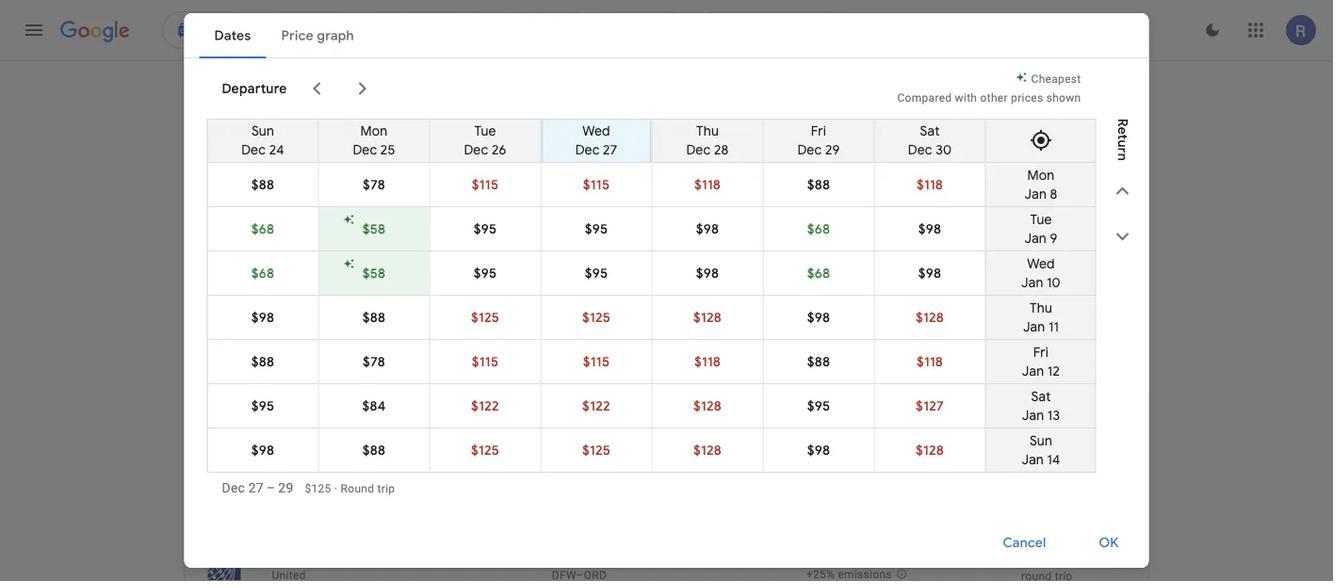 Task type: vqa. For each thing, say whether or not it's contained in the screenshot.
st
no



Task type: describe. For each thing, give the bounding box(es) containing it.
$68 button up departing
[[208, 252, 318, 295]]

7:00 am
[[272, 546, 330, 565]]

track
[[216, 275, 251, 292]]

best departing flights main content
[[184, 265, 1149, 582]]

by:
[[1100, 354, 1119, 371]]

fri for jan
[[1034, 344, 1049, 361]]

$128 button down nonstop
[[653, 429, 763, 472]]

assistance
[[963, 357, 1020, 370]]

11:24 am
[[345, 475, 405, 494]]

ok button
[[1077, 521, 1142, 566]]

$128 button down "optional"
[[653, 385, 763, 428]]

$115 button down any
[[430, 340, 541, 384]]

Arrival time: 11:24 AM. text field
[[345, 475, 405, 494]]

$125 down include
[[471, 442, 500, 459]]

8:48 am
[[345, 404, 401, 424]]

1 $58 button from the top
[[319, 207, 429, 251]]

0 vertical spatial prices
[[1011, 91, 1044, 105]]

airlines button
[[384, 188, 475, 219]]

$125 down '14'
[[1041, 475, 1073, 494]]

stops button
[[298, 188, 377, 219]]

cancel button
[[981, 521, 1069, 566]]

$125 down any
[[471, 309, 500, 326]]

2 $122 button from the left
[[541, 385, 652, 428]]

sort by:
[[1070, 354, 1119, 371]]

$98 button down track prices
[[208, 296, 318, 339]]

$78 for second $78 button from the top of the page
[[363, 353, 385, 370]]

mon dec 25
[[353, 123, 395, 158]]

$125 up the round trip
[[1041, 404, 1073, 424]]

$115 for $115 button below any
[[472, 353, 499, 370]]

any dates
[[478, 275, 541, 292]]

$125 left ·
[[305, 482, 331, 495]]

with
[[955, 91, 978, 105]]

$125 up +
[[582, 309, 611, 326]]

dec for sat
[[908, 141, 933, 158]]

cheapest
[[1032, 73, 1081, 86]]

29
[[826, 141, 840, 158]]

connecting airports button
[[847, 188, 1017, 219]]

dec left departure time: 9:06 am. text box at left bottom
[[222, 480, 245, 496]]

track prices
[[216, 275, 293, 292]]

kg
[[828, 404, 844, 424]]

nonstop flight. element for 84
[[675, 404, 733, 426]]

prices
[[428, 357, 461, 370]]

$122 for second $122 'button' from the right
[[471, 398, 499, 415]]

8
[[1050, 186, 1058, 203]]

27
[[603, 141, 618, 158]]

125 US dollars text field
[[1041, 404, 1073, 424]]

84
[[807, 404, 824, 424]]

24
[[269, 141, 284, 158]]

18
[[582, 404, 596, 424]]

$88 down departing
[[251, 353, 274, 370]]

scroll left image
[[306, 77, 328, 100]]

$98 button up "bag fees" button
[[764, 296, 874, 339]]

any
[[478, 275, 503, 292]]

this price for this flight doesn't include overhead bin access. if you need a carry-on bag, use the bags filter to update prices. image
[[1017, 544, 1039, 566]]

$122 for 1st $122 'button' from right
[[583, 398, 611, 415]]

emissions
[[836, 428, 890, 441]]

passenger assistance button
[[904, 357, 1020, 370]]

departing
[[228, 328, 314, 352]]

$98 for '$98' "button" on top of the find the best price region
[[696, 221, 719, 238]]

passenger
[[904, 357, 960, 370]]

connecting airports
[[858, 195, 985, 212]]

$98 for '$98' "button" under track prices
[[251, 309, 274, 326]]

Departure text field
[[844, 129, 931, 180]]

Loading prices text field
[[1026, 131, 1057, 150]]

connecting
[[858, 195, 932, 212]]

u
[[1114, 140, 1131, 148]]

$98 button down times popup button
[[653, 252, 763, 295]]

times button
[[646, 188, 727, 219]]

fri jan 12 sat jan 13 sun jan 14
[[1022, 344, 1061, 468]]

$95 button down price popup button
[[541, 252, 652, 295]]

date grid button
[[879, 265, 1001, 299]]

$88 up the filters
[[251, 176, 274, 193]]

thu inside mon jan 8 tue jan 9 wed jan 10 thu jan 11
[[1030, 300, 1053, 317]]

scroll down image
[[1112, 225, 1134, 248]]

duration
[[1036, 195, 1090, 212]]

2 $78 button from the top
[[319, 340, 429, 384]]

9:06 am
[[272, 475, 329, 494]]

$95 button down on
[[208, 385, 318, 428]]

taxes
[[552, 357, 581, 370]]

$125 · round trip
[[305, 482, 395, 495]]

bag
[[796, 357, 816, 370]]

duration button
[[1024, 188, 1122, 219]]

$78 for 2nd $78 button from the bottom of the page
[[363, 176, 385, 193]]

e
[[1114, 127, 1131, 135]]

find the best price region
[[184, 265, 1149, 314]]

$128 for $128 button under "optional"
[[694, 398, 722, 415]]

round
[[341, 482, 374, 495]]

$115 for $115 button underneath "26"
[[472, 176, 499, 193]]

fri for dec
[[811, 123, 827, 139]]

$98 button down 84
[[764, 429, 874, 472]]

$128 for $128 button under "date" on the right
[[916, 309, 944, 326]]

sun dec 24
[[241, 123, 284, 158]]

$98 button up 9:06 am
[[208, 429, 318, 472]]

scroll right image
[[351, 77, 374, 100]]

Loading prices text field
[[1026, 131, 1057, 150]]

other
[[981, 91, 1008, 105]]

0 horizontal spatial dec 27 – 29
[[222, 480, 294, 496]]

price graph
[[1059, 273, 1130, 290]]

all
[[220, 195, 236, 212]]

1 $58 from the top
[[363, 221, 386, 238]]

2 button
[[801, 546, 907, 582]]

$98 for '$98' "button" under times popup button
[[696, 265, 719, 282]]

$88 up 11:24 am
[[363, 442, 386, 459]]

$98 button up "date grid" button
[[875, 207, 985, 251]]

apply.
[[870, 357, 901, 370]]

grid
[[961, 273, 986, 290]]

12
[[1048, 363, 1060, 380]]

$88 left the may
[[807, 353, 831, 370]]

dfw
[[552, 427, 576, 441]]

this price for this flight doesn't include overhead bin access. if you need a carry-on bag, use the bags filter to update prices. image
[[1018, 402, 1041, 425]]

$125 down mdw
[[582, 442, 611, 459]]

bag fees button
[[796, 357, 841, 370]]

$127
[[916, 398, 944, 415]]

9
[[1050, 230, 1058, 247]]

$118 button down the 30
[[875, 163, 985, 206]]

1 and from the left
[[307, 357, 327, 370]]

$125 button down any
[[430, 296, 541, 339]]

adult.
[[647, 357, 677, 370]]

$118 button down 28
[[653, 163, 763, 206]]

Return text field
[[1003, 129, 1090, 180]]

2 fees from the left
[[819, 357, 841, 370]]

compared
[[898, 91, 952, 105]]

dec for wed
[[575, 141, 600, 158]]

13
[[1048, 407, 1060, 424]]

none search field containing all filters
[[184, 87, 1149, 250]]

dec 27 – 29 inside the find the best price region
[[325, 275, 396, 292]]

$98 for '$98' "button" on top of "bag fees" button
[[807, 309, 831, 326]]

learn more about tracked prices image
[[297, 275, 314, 292]]

tue dec 26
[[464, 123, 507, 158]]

$84
[[362, 398, 386, 415]]

all filters
[[220, 195, 275, 212]]

Departure time: 6:30 AM. text field
[[272, 404, 328, 424]]

trip inside best departing flights main content
[[1055, 428, 1073, 442]]

$98 button up the find the best price region
[[653, 207, 763, 251]]

$128 button up "optional"
[[653, 296, 763, 339]]

r
[[1114, 119, 1131, 127]]

$68 button up track prices
[[208, 207, 318, 251]]

sun inside fri jan 12 sat jan 13 sun jan 14
[[1030, 433, 1053, 450]]

jan left 9
[[1025, 230, 1047, 247]]

$128 button down $127 at the right of page
[[875, 429, 985, 472]]

$98 button down connecting airports "popup button"
[[875, 252, 985, 295]]

include
[[464, 357, 503, 370]]

$95 button up any
[[430, 207, 541, 251]]

0 horizontal spatial –
[[332, 475, 342, 494]]

$88 down 29
[[807, 176, 831, 193]]

round trip
[[1022, 428, 1073, 442]]

Departure time: 9:06 AM. text field
[[272, 475, 329, 494]]

round
[[1022, 428, 1052, 442]]

based
[[226, 357, 258, 370]]

price for price graph
[[1059, 273, 1091, 290]]

sort
[[1070, 354, 1097, 371]]

$84 button
[[319, 385, 429, 428]]

price graph button
[[1010, 265, 1146, 299]]

scroll up image
[[1112, 180, 1134, 203]]

sun inside sun dec 24
[[252, 123, 274, 139]]

jan left 10
[[1022, 274, 1044, 291]]

$118 button up nonstop
[[653, 340, 763, 384]]

$118 for $118 button above the $127 button
[[917, 353, 943, 370]]



Task type: locate. For each thing, give the bounding box(es) containing it.
1 horizontal spatial sat
[[1032, 388, 1051, 405]]

0000 for 0000 text box
[[1026, 132, 1057, 148]]

fri up 29
[[811, 123, 827, 139]]

sort by: button
[[1063, 346, 1149, 380]]

–
[[576, 427, 584, 441], [332, 475, 342, 494]]

·
[[334, 482, 338, 495]]

prices
[[1011, 91, 1044, 105], [254, 275, 293, 292]]

$78 down flights
[[363, 353, 385, 370]]

price button
[[563, 188, 639, 219]]

charges
[[728, 357, 770, 370]]

total duration 2 hr 25 min. element
[[552, 546, 675, 568]]

$128 down nonstop
[[694, 442, 722, 459]]

price
[[278, 357, 304, 370]]

125 US dollars text field
[[305, 482, 331, 495]]

1 vertical spatial $78
[[363, 353, 385, 370]]

and right price
[[307, 357, 327, 370]]

$95 button down 27
[[541, 207, 652, 251]]

$98 for '$98' "button" above "date grid" button
[[919, 221, 942, 238]]

shown
[[1047, 91, 1081, 105]]

jan up round
[[1022, 407, 1045, 424]]

1 inside 1 popup button
[[351, 96, 359, 111]]

dec inside "wed dec 27"
[[575, 141, 600, 158]]

$118 for $118 button below the 30
[[917, 176, 943, 193]]

$95 button up 21%
[[764, 385, 874, 428]]

ok
[[1099, 535, 1119, 552]]

$118 up times
[[695, 176, 721, 193]]

0 vertical spatial $58 button
[[319, 207, 429, 251]]

27 – 29
[[354, 275, 396, 292], [249, 480, 294, 496]]

2 $78 from the top
[[363, 353, 385, 370]]

trip
[[1055, 428, 1073, 442], [378, 482, 395, 495]]

thu
[[696, 123, 719, 139], [1030, 300, 1053, 317]]

$118 button up the $127 button
[[875, 340, 985, 384]]

$58 right learn more about tracked prices image
[[363, 265, 386, 282]]

$128 for $128 button over "optional"
[[694, 309, 722, 326]]

1 horizontal spatial –
[[576, 427, 584, 441]]

prices right other
[[1011, 91, 1044, 105]]

n
[[1114, 153, 1131, 161]]

dec for fri
[[798, 141, 822, 158]]

thu inside thu dec 28
[[696, 123, 719, 139]]

30
[[936, 141, 952, 158]]

$118 left charges
[[695, 353, 721, 370]]

$115 button up 18
[[541, 340, 652, 384]]

dec for tue
[[464, 141, 489, 158]]

1 button
[[317, 87, 393, 121]]

fri inside fri jan 12 sat jan 13 sun jan 14
[[1034, 344, 1049, 361]]

dec for mon
[[353, 141, 377, 158]]

$118
[[695, 176, 721, 193], [917, 176, 943, 193], [695, 353, 721, 370], [917, 353, 943, 370]]

$118 for $118 button under 28
[[695, 176, 721, 193]]

sat inside fri jan 12 sat jan 13 sun jan 14
[[1032, 388, 1051, 405]]

$58 button down 25
[[319, 207, 429, 251]]

0 horizontal spatial 1
[[351, 96, 359, 111]]

swap origin and destination. image
[[473, 143, 495, 166]]

None search field
[[184, 87, 1149, 250]]

2 inside popup button
[[876, 552, 882, 568]]

1 nonstop flight. element from the top
[[675, 404, 733, 426]]

dec left "26"
[[464, 141, 489, 158]]

0 horizontal spatial and
[[307, 357, 327, 370]]

225 US dollars text field
[[1039, 546, 1073, 565]]

1 vertical spatial –
[[332, 475, 342, 494]]

$128 down "date grid" button
[[916, 309, 944, 326]]

27 – 29 up flights
[[354, 275, 396, 292]]

1 inside best departing flights main content
[[638, 357, 644, 370]]

dec inside tue dec 26
[[464, 141, 489, 158]]

$118 for $118 button over nonstop
[[695, 353, 721, 370]]

ranked
[[184, 357, 223, 370]]

1 horizontal spatial 1
[[638, 357, 644, 370]]

$95 button
[[430, 207, 541, 251], [541, 207, 652, 251], [430, 252, 541, 295], [541, 252, 652, 295], [208, 385, 318, 428], [764, 385, 874, 428]]

0 horizontal spatial tue
[[474, 123, 496, 139]]

27 – 29 left $125 text field
[[249, 480, 294, 496]]

sat inside sat dec 30
[[920, 123, 940, 139]]

$98 for '$98' "button" above 9:06 am
[[251, 442, 274, 459]]

dec 27 – 29 right learn more about tracked prices image
[[325, 275, 396, 292]]

$128 for $128 button below nonstop
[[694, 442, 722, 459]]

nonstop flight. element containing nonstop
[[675, 404, 733, 426]]

1 $78 button from the top
[[319, 163, 429, 206]]

0 vertical spatial trip
[[1055, 428, 1073, 442]]

required
[[506, 357, 549, 370]]

price inside button
[[1059, 273, 1091, 290]]

0 horizontal spatial sun
[[252, 123, 274, 139]]

$115 for $115 button below 27
[[583, 176, 610, 193]]

$88
[[251, 176, 274, 193], [807, 176, 831, 193], [363, 309, 386, 326], [251, 353, 274, 370], [807, 353, 831, 370], [363, 442, 386, 459]]

$78 button
[[319, 163, 429, 206], [319, 340, 429, 384]]

jan left 11
[[1023, 319, 1046, 336]]

dec left 29
[[798, 141, 822, 158]]

$118 button
[[653, 163, 763, 206], [875, 163, 985, 206], [653, 340, 763, 384], [875, 340, 985, 384]]

1 vertical spatial sun
[[1030, 433, 1053, 450]]

0 horizontal spatial trip
[[378, 482, 395, 495]]

2 inside the 2 hr 18 min dfw – mdw
[[552, 404, 560, 424]]

leaves dallas/fort worth international airport at 6:30 am on wednesday, december 27 and arrives at chicago midway international airport at 8:48 am on wednesday, december 27. element
[[272, 404, 401, 424]]

1 vertical spatial 1
[[638, 357, 644, 370]]

optional
[[680, 357, 725, 370]]

mon up 25
[[361, 123, 388, 139]]

1 vertical spatial tue
[[1031, 211, 1052, 228]]

tue inside tue dec 26
[[474, 123, 496, 139]]

0 vertical spatial 1
[[351, 96, 359, 111]]

$115 for $115 button over 18
[[583, 353, 610, 370]]

price inside popup button
[[575, 195, 607, 212]]

1 horizontal spatial fri
[[1034, 344, 1049, 361]]

0 horizontal spatial $122 button
[[430, 385, 541, 428]]

Arrival time: 8:48 AM. text field
[[345, 404, 401, 424]]

on
[[262, 357, 275, 370]]

1 $78 from the top
[[363, 176, 385, 193]]

price
[[575, 195, 607, 212], [1059, 273, 1091, 290]]

$122
[[471, 398, 499, 415], [583, 398, 611, 415]]

0 horizontal spatial fri
[[811, 123, 827, 139]]

0 vertical spatial tue
[[474, 123, 496, 139]]

ranked based on price and convenience
[[184, 357, 396, 370]]

dates
[[506, 275, 541, 292]]

125 US dollars text field
[[1041, 475, 1073, 494]]

mon inside mon dec 25
[[361, 123, 388, 139]]

$115 right prices
[[472, 353, 499, 370]]

$127 button
[[875, 385, 985, 428]]

0 vertical spatial sun
[[252, 123, 274, 139]]

cancel
[[1003, 535, 1047, 552]]

1 vertical spatial prices
[[254, 275, 293, 292]]

0 horizontal spatial mon
[[361, 123, 388, 139]]

$128
[[694, 309, 722, 326], [916, 309, 944, 326], [694, 398, 722, 415], [694, 442, 722, 459], [916, 442, 944, 459]]

21%
[[811, 428, 833, 441]]

1 fees from the left
[[594, 357, 617, 370]]

$125
[[471, 309, 500, 326], [582, 309, 611, 326], [1041, 404, 1073, 424], [471, 442, 500, 459], [582, 442, 611, 459], [1041, 475, 1073, 494], [305, 482, 331, 495]]

2 and from the left
[[773, 357, 793, 370]]

dec inside the find the best price region
[[325, 275, 350, 292]]

t
[[1114, 135, 1131, 140]]

$128 down "optional"
[[694, 398, 722, 415]]

fees right +
[[594, 357, 617, 370]]

0 horizontal spatial fees
[[594, 357, 617, 370]]

dec inside mon dec 25
[[353, 141, 377, 158]]

0 horizontal spatial 27 – 29
[[249, 480, 294, 496]]

1 vertical spatial nonstop flight. element
[[675, 546, 733, 568]]

0 vertical spatial 27 – 29
[[354, 275, 396, 292]]

sat
[[920, 123, 940, 139], [1032, 388, 1051, 405]]

flights
[[318, 328, 373, 352]]

$115 right taxes
[[583, 353, 610, 370]]

2 nonstop flight. element from the top
[[675, 546, 733, 568]]

trip down 13
[[1055, 428, 1073, 442]]

dec for sun
[[241, 141, 266, 158]]

fri up 12
[[1034, 344, 1049, 361]]

dec inside thu dec 28
[[687, 141, 711, 158]]

price for price
[[575, 195, 607, 212]]

$98 for '$98' "button" below connecting airports "popup button"
[[919, 265, 942, 282]]

dec inside sat dec 30
[[908, 141, 933, 158]]

tue inside mon jan 8 tue jan 9 wed jan 10 thu jan 11
[[1031, 211, 1052, 228]]

wed up 27
[[583, 123, 611, 139]]

fees
[[594, 357, 617, 370], [819, 357, 841, 370]]

$115 button down "26"
[[430, 163, 541, 206]]

dec left the 24
[[241, 141, 266, 158]]

$128 for $128 button underneath $127 at the right of page
[[916, 442, 944, 459]]

thu up 28
[[696, 123, 719, 139]]

1 vertical spatial thu
[[1030, 300, 1053, 317]]

1 vertical spatial $58
[[363, 265, 386, 282]]

0 horizontal spatial thu
[[696, 123, 719, 139]]

all filters button
[[184, 188, 290, 219]]

dec left the 30
[[908, 141, 933, 158]]

wed inside "wed dec 27"
[[583, 123, 611, 139]]

6:30 am
[[272, 404, 328, 424]]

mon for dec
[[361, 123, 388, 139]]

10
[[1047, 274, 1061, 291]]

1 horizontal spatial mon
[[1028, 167, 1055, 184]]

14
[[1047, 451, 1061, 468]]

leaves dallas/fort worth international airport at 9:06 am on wednesday, december 27 and arrives at chicago midway international airport at 11:24 am on wednesday, december 27. element
[[272, 475, 405, 494]]

0 horizontal spatial $122
[[471, 398, 499, 415]]

0 horizontal spatial sat
[[920, 123, 940, 139]]

$98 button
[[653, 207, 763, 251], [875, 207, 985, 251], [653, 252, 763, 295], [875, 252, 985, 295], [208, 296, 318, 339], [764, 296, 874, 339], [208, 429, 318, 472], [764, 429, 874, 472]]

dec inside fri dec 29
[[798, 141, 822, 158]]

$125 button down 18
[[541, 429, 652, 472]]

0 vertical spatial mon
[[361, 123, 388, 139]]

26
[[492, 141, 507, 158]]

27 – 29 inside the find the best price region
[[354, 275, 396, 292]]

best
[[184, 328, 223, 352]]

price left graph
[[1059, 273, 1091, 290]]

1 $122 from the left
[[471, 398, 499, 415]]

stops
[[309, 195, 345, 212]]

Departure time: 7:00 AM. text field
[[272, 546, 330, 565]]

$125 button left the dfw
[[430, 429, 541, 472]]

1 horizontal spatial 27 – 29
[[354, 275, 396, 292]]

dec 27 – 29 left $125 text field
[[222, 480, 294, 496]]

2 inside 84 kg co 2 -21% emissions
[[871, 410, 878, 426]]

reset back to center image
[[1030, 129, 1053, 152]]

1 horizontal spatial price
[[1059, 273, 1091, 290]]

$122 button
[[430, 385, 541, 428], [541, 385, 652, 428]]

– down 18
[[576, 427, 584, 441]]

dec for thu
[[687, 141, 711, 158]]

1 horizontal spatial wed
[[1027, 255, 1055, 272]]

0 vertical spatial wed
[[583, 123, 611, 139]]

1 $122 button from the left
[[430, 385, 541, 428]]

total duration 2 hr 18 min. element
[[552, 404, 675, 426]]

mon jan 8 tue jan 9 wed jan 10 thu jan 11
[[1022, 167, 1061, 336]]

0 vertical spatial $58
[[363, 221, 386, 238]]

$125 button up +
[[541, 296, 652, 339]]

1 right for
[[638, 357, 644, 370]]

2 $58 button from the top
[[319, 252, 429, 295]]

1 horizontal spatial thu
[[1030, 300, 1053, 317]]

dec left 25
[[353, 141, 377, 158]]

1 horizontal spatial prices
[[1011, 91, 1044, 105]]

r
[[1114, 148, 1131, 153]]

sun
[[252, 123, 274, 139], [1030, 433, 1053, 450]]

$68 button down 29
[[764, 207, 874, 251]]

$128 button
[[653, 296, 763, 339], [875, 296, 985, 339], [653, 385, 763, 428], [653, 429, 763, 472], [875, 429, 985, 472]]

airports
[[935, 195, 985, 212]]

– inside the 2 hr 18 min dfw – mdw
[[576, 427, 584, 441]]

airlines
[[395, 195, 443, 212]]

0000 for 0000 text field at the right top
[[1026, 132, 1057, 148]]

dec left 27
[[575, 141, 600, 158]]

$58 button right learn more about tracked prices image
[[319, 252, 429, 295]]

$98 for '$98' "button" below 84
[[807, 442, 831, 459]]

wed up 10
[[1027, 255, 1055, 272]]

sat up 13
[[1032, 388, 1051, 405]]

bags button
[[482, 188, 556, 219]]

1 right scroll left image
[[351, 96, 359, 111]]

jan left 12
[[1022, 363, 1045, 380]]

thu up 11
[[1030, 300, 1053, 317]]

0 horizontal spatial prices
[[254, 275, 293, 292]]

1 horizontal spatial fees
[[819, 357, 841, 370]]

wed inside mon jan 8 tue jan 9 wed jan 10 thu jan 11
[[1027, 255, 1055, 272]]

0 vertical spatial price
[[575, 195, 607, 212]]

1 horizontal spatial $122
[[583, 398, 611, 415]]

1 horizontal spatial tue
[[1031, 211, 1052, 228]]

84 kg co 2 -21% emissions
[[807, 404, 890, 441]]

sat up the 30
[[920, 123, 940, 139]]

0 vertical spatial thu
[[696, 123, 719, 139]]

compared with other prices shown
[[898, 91, 1081, 105]]

and left bag
[[773, 357, 793, 370]]

$78 button down 25
[[319, 163, 429, 206]]

1 vertical spatial $58 button
[[319, 252, 429, 295]]

1 vertical spatial $78 button
[[319, 340, 429, 384]]

1 vertical spatial dec 27 – 29
[[222, 480, 294, 496]]

2 $122 from the left
[[583, 398, 611, 415]]

tue up "26"
[[474, 123, 496, 139]]

1 vertical spatial 27 – 29
[[249, 480, 294, 496]]

frontier
[[272, 427, 313, 441]]

1 vertical spatial trip
[[378, 482, 395, 495]]

bags
[[493, 195, 524, 212]]

$122 right hr
[[583, 398, 611, 415]]

0 vertical spatial dec 27 – 29
[[325, 275, 396, 292]]

28
[[714, 141, 729, 158]]

1 vertical spatial sat
[[1032, 388, 1051, 405]]

min
[[599, 404, 625, 424]]

mon inside mon jan 8 tue jan 9 wed jan 10 thu jan 11
[[1028, 167, 1055, 184]]

2 for 2 hr 18 min dfw – mdw
[[552, 404, 560, 424]]

$68 button down emissions popup button
[[764, 252, 874, 295]]

1 vertical spatial wed
[[1027, 255, 1055, 272]]

0 vertical spatial $78
[[363, 176, 385, 193]]

0 horizontal spatial price
[[575, 195, 607, 212]]

dec inside sun dec 24
[[241, 141, 266, 158]]

0 vertical spatial nonstop flight. element
[[675, 404, 733, 426]]

0 vertical spatial –
[[576, 427, 584, 441]]

$115 down 27
[[583, 176, 610, 193]]

may
[[844, 357, 867, 370]]

1 vertical spatial mon
[[1028, 167, 1055, 184]]

$128 down $127 at the right of page
[[916, 442, 944, 459]]

$115 up the bags
[[472, 176, 499, 193]]

$115 button down 27
[[541, 163, 652, 206]]

tue up 9
[[1031, 211, 1052, 228]]

dec left 28
[[687, 141, 711, 158]]

fees right bag
[[819, 357, 841, 370]]

nonstop flight. element for 2
[[675, 546, 733, 568]]

$78 button up $84
[[319, 340, 429, 384]]

1 horizontal spatial and
[[773, 357, 793, 370]]

nonstop flight. element
[[675, 404, 733, 426], [675, 546, 733, 568]]

1 vertical spatial price
[[1059, 273, 1091, 290]]

prices left learn more about tracked prices image
[[254, 275, 293, 292]]

1 horizontal spatial dec 27 – 29
[[325, 275, 396, 292]]

price down 27
[[575, 195, 607, 212]]

departure
[[222, 80, 287, 97]]

$118 up connecting airports
[[917, 176, 943, 193]]

prices inside the find the best price region
[[254, 275, 293, 292]]

0 vertical spatial $78 button
[[319, 163, 429, 206]]

0 horizontal spatial wed
[[583, 123, 611, 139]]

mon for jan
[[1028, 167, 1055, 184]]

2 for 2
[[876, 552, 882, 568]]

mon up 8
[[1028, 167, 1055, 184]]

0 vertical spatial sat
[[920, 123, 940, 139]]

2 $58 from the top
[[363, 265, 386, 282]]

emissions
[[746, 195, 807, 212]]

fri inside fri dec 29
[[811, 123, 827, 139]]

jan left '14'
[[1022, 451, 1044, 468]]

co
[[848, 404, 871, 424]]

trip right 'round' on the bottom left of page
[[378, 482, 395, 495]]

0 vertical spatial fri
[[811, 123, 827, 139]]

– right $125 text field
[[332, 475, 342, 494]]

$88 button
[[208, 163, 318, 206], [764, 163, 874, 206], [319, 296, 429, 339], [208, 340, 318, 384], [764, 340, 874, 384], [319, 429, 429, 472]]

1 horizontal spatial sun
[[1030, 433, 1053, 450]]

1 vertical spatial fri
[[1034, 344, 1049, 361]]

for
[[620, 357, 635, 370]]

1 horizontal spatial trip
[[1055, 428, 1073, 442]]

1 horizontal spatial $122 button
[[541, 385, 652, 428]]

emissions button
[[734, 188, 839, 219]]

$128 button down "date" on the right
[[875, 296, 985, 339]]

best departing flights
[[184, 328, 373, 352]]

$95 button down the bags
[[430, 252, 541, 295]]

sun up the 24
[[252, 123, 274, 139]]

jan left 8
[[1025, 186, 1047, 203]]

prices include required taxes + fees for 1 adult. optional charges and bag fees may apply. passenger assistance
[[428, 357, 1020, 370]]

$88 up flights
[[363, 309, 386, 326]]

25
[[381, 141, 395, 158]]



